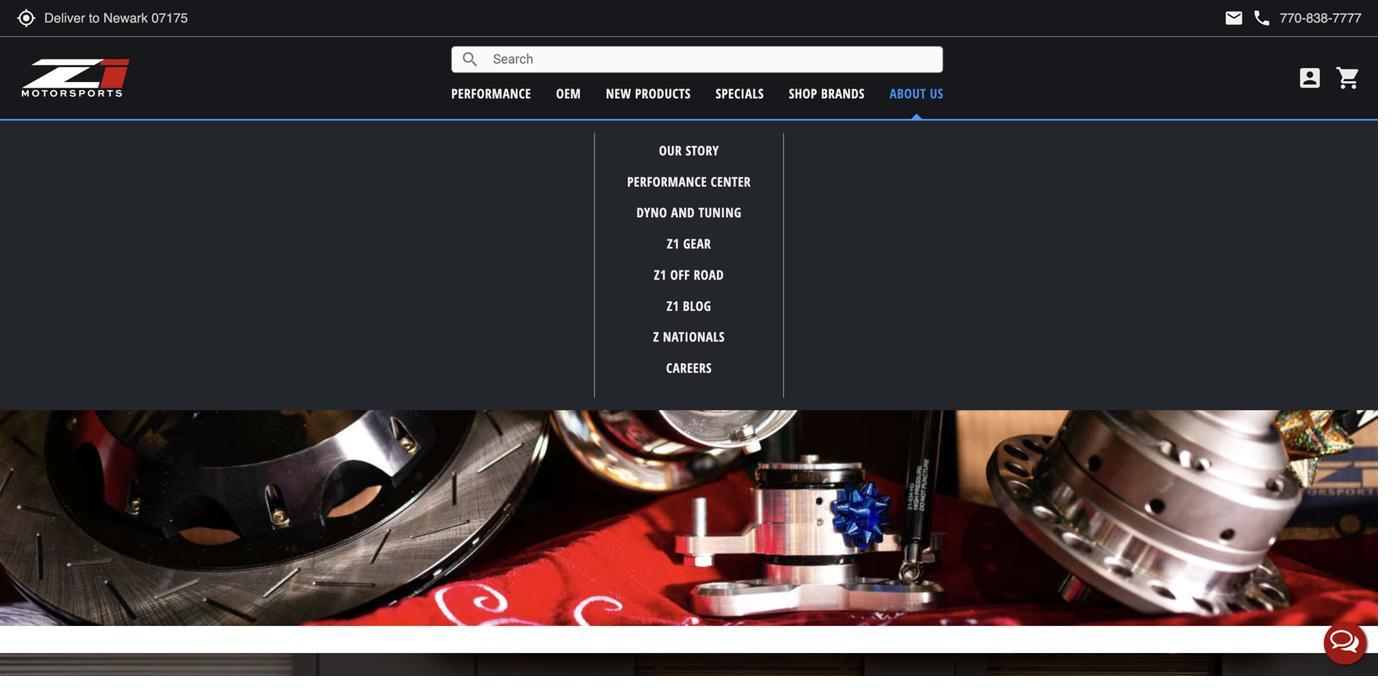 Task type: vqa. For each thing, say whether or not it's contained in the screenshot.
Z1 MOTORSPORTS LOGO
yes



Task type: describe. For each thing, give the bounding box(es) containing it.
z nationals
[[654, 328, 725, 346]]

about
[[890, 85, 927, 102]]

dyno
[[637, 204, 668, 221]]

shopping_cart link
[[1332, 65, 1362, 91]]

z
[[654, 328, 660, 346]]

brands
[[821, 85, 865, 102]]

products
[[635, 85, 691, 102]]

careers
[[666, 359, 712, 377]]

new
[[606, 85, 632, 102]]

new products link
[[606, 85, 691, 102]]

tuning
[[699, 204, 742, 221]]

phone link
[[1253, 8, 1362, 28]]

'tis the season spread some cheer with our massive selection of z1 products image
[[0, 153, 1379, 626]]

careers link
[[666, 359, 712, 377]]

z1 for z1 off road
[[654, 266, 667, 283]]

us
[[930, 85, 944, 102]]

performance
[[452, 85, 531, 102]]

performance center link
[[627, 173, 751, 190]]

story
[[686, 142, 719, 159]]

mail link
[[1225, 8, 1244, 28]]

performance
[[627, 173, 707, 190]]

(change model)
[[758, 128, 832, 144]]

our story
[[659, 142, 719, 159]]

new products
[[606, 85, 691, 102]]

road
[[694, 266, 724, 283]]

nationals
[[663, 328, 725, 346]]

z1 blog
[[667, 297, 712, 315]]

oem
[[556, 85, 581, 102]]

dyno and tuning link
[[637, 204, 742, 221]]

account_box link
[[1293, 65, 1328, 91]]

about us link
[[890, 85, 944, 102]]

oem link
[[556, 85, 581, 102]]



Task type: locate. For each thing, give the bounding box(es) containing it.
1 vertical spatial z1
[[654, 266, 667, 283]]

z1 blog link
[[667, 297, 712, 315]]

our story link
[[659, 142, 719, 159]]

z1 motorsports logo image
[[21, 57, 131, 98]]

specials link
[[716, 85, 764, 102]]

z1 left gear
[[667, 235, 680, 252]]

performance link
[[452, 85, 531, 102]]

z1 gear
[[667, 235, 711, 252]]

z1 gear link
[[667, 235, 711, 252]]

z1 left off
[[654, 266, 667, 283]]

z1 left blog
[[667, 297, 680, 315]]

2 vertical spatial z1
[[667, 297, 680, 315]]

off
[[671, 266, 690, 283]]

(change
[[758, 128, 796, 144]]

0 vertical spatial z1
[[667, 235, 680, 252]]

z nationals link
[[654, 328, 725, 346]]

and
[[671, 204, 695, 221]]

search
[[461, 50, 480, 69]]

dyno and tuning
[[637, 204, 742, 221]]

about us
[[890, 85, 944, 102]]

z1 for z1 gear
[[667, 235, 680, 252]]

z1 off road
[[654, 266, 724, 283]]

our
[[659, 142, 682, 159]]

shop brands
[[789, 85, 865, 102]]

shop brands link
[[789, 85, 865, 102]]

Search search field
[[480, 47, 943, 72]]

blog
[[683, 297, 712, 315]]

z1 off road link
[[654, 266, 724, 283]]

my_location
[[16, 8, 36, 28]]

mail phone
[[1225, 8, 1272, 28]]

z1 for z1 blog
[[667, 297, 680, 315]]

gear
[[683, 235, 711, 252]]

shop
[[789, 85, 818, 102]]

(change model) link
[[758, 128, 832, 144]]

performance center
[[627, 173, 751, 190]]

mail
[[1225, 8, 1244, 28]]

phone
[[1253, 8, 1272, 28]]

model)
[[798, 128, 832, 144]]

shopping_cart
[[1336, 65, 1362, 91]]

account_box
[[1297, 65, 1324, 91]]

z1
[[667, 235, 680, 252], [654, 266, 667, 283], [667, 297, 680, 315]]

win this truck shop now to get automatically entered image
[[0, 653, 1379, 676]]

specials
[[716, 85, 764, 102]]

center
[[711, 173, 751, 190]]



